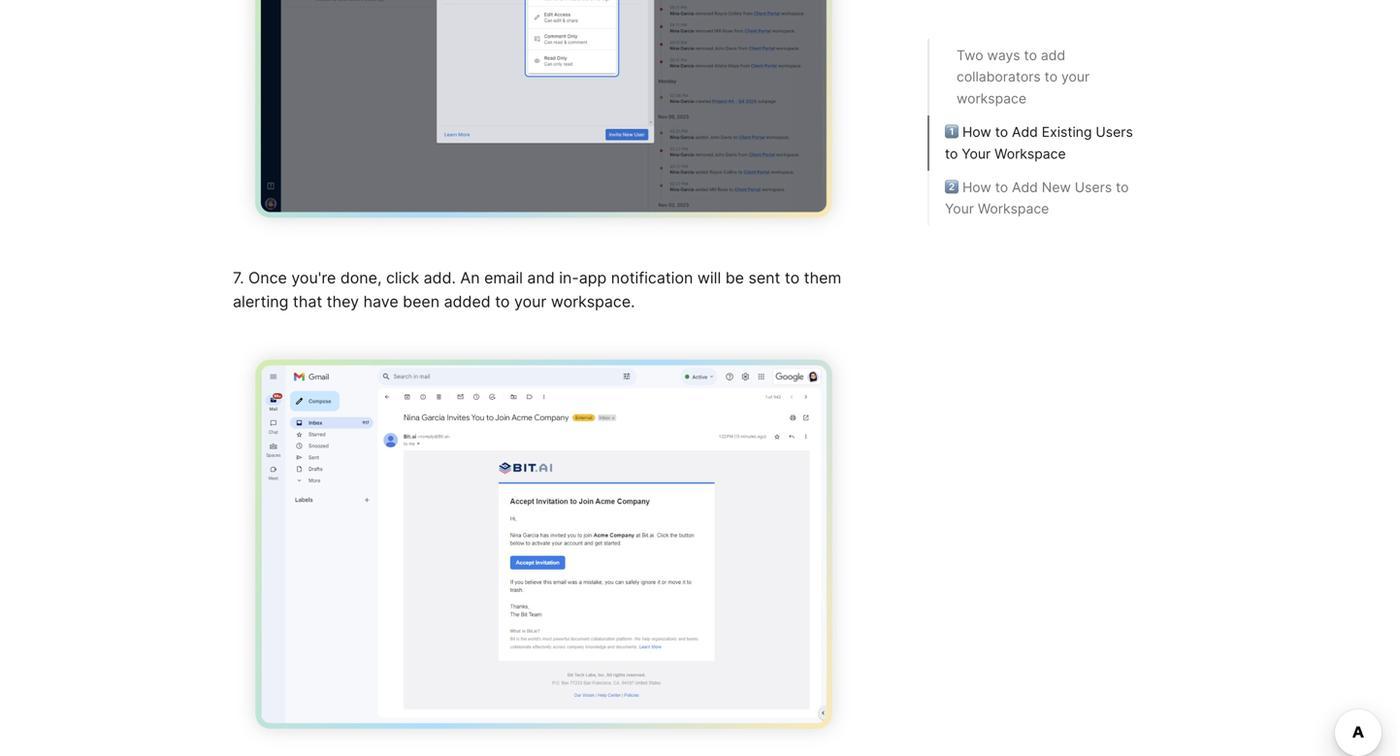 Task type: vqa. For each thing, say whether or not it's contained in the screenshot.
1st PROMPT: from the top of the PROMPT: 'Write a Customer Service Guide' vs. PROMPT: 'Write a professional and comprehensive customer service training guide for in-app chatting on a ecommerce website and include examples of how to deal with common customer complaints and issues.'
no



Task type: locate. For each thing, give the bounding box(es) containing it.
users right new
[[1075, 179, 1112, 196]]

workspace inside 1️⃣ how to add existing users to your workspace
[[995, 146, 1066, 162]]

users right 'existing'
[[1096, 124, 1133, 140]]

to right 2️⃣ on the right of the page
[[996, 179, 1008, 196]]

how inside 2️⃣ how to add new users to your workspace
[[963, 179, 992, 196]]

users
[[1096, 124, 1133, 140], [1075, 179, 1112, 196]]

in-
[[559, 268, 579, 287]]

your
[[1062, 69, 1090, 85], [514, 292, 547, 311]]

1 horizontal spatial your
[[1062, 69, 1090, 85]]

that
[[293, 292, 322, 311]]

2 add from the top
[[1012, 179, 1038, 196]]

add
[[1012, 124, 1038, 140], [1012, 179, 1038, 196]]

been
[[403, 292, 440, 311]]

0 horizontal spatial your
[[514, 292, 547, 311]]

two ways to add collaborators to your workspace
[[957, 47, 1090, 107]]

add left new
[[1012, 179, 1038, 196]]

1️⃣
[[945, 124, 959, 140]]

0 vertical spatial your
[[962, 146, 991, 162]]

workspace up new
[[995, 146, 1066, 162]]

to down 1️⃣ on the right top
[[945, 146, 958, 162]]

1 vertical spatial your
[[945, 201, 974, 217]]

1 vertical spatial workspace
[[978, 201, 1050, 217]]

1 vertical spatial users
[[1075, 179, 1112, 196]]

1 vertical spatial your
[[514, 292, 547, 311]]

workspace.
[[551, 292, 635, 311]]

to right sent
[[785, 268, 800, 287]]

how for 2️⃣
[[963, 179, 992, 196]]

users inside 2️⃣ how to add new users to your workspace
[[1075, 179, 1112, 196]]

your down workspace
[[962, 146, 991, 162]]

to left add
[[1024, 47, 1037, 64]]

0 vertical spatial how
[[963, 124, 992, 140]]

users for new
[[1075, 179, 1112, 196]]

workspace for new
[[978, 201, 1050, 217]]

have
[[364, 292, 399, 311]]

users inside 1️⃣ how to add existing users to your workspace
[[1096, 124, 1133, 140]]

workspace inside 2️⃣ how to add new users to your workspace
[[978, 201, 1050, 217]]

add inside 1️⃣ how to add existing users to your workspace
[[1012, 124, 1038, 140]]

0 vertical spatial your
[[1062, 69, 1090, 85]]

workspace
[[995, 146, 1066, 162], [978, 201, 1050, 217]]

1 add from the top
[[1012, 124, 1038, 140]]

your inside "7. once you're done, click add. an email and in-app notification will be sent to them alerting that they have been added to your workspace."
[[514, 292, 547, 311]]

your inside 2️⃣ how to add new users to your workspace
[[945, 201, 974, 217]]

be
[[726, 268, 744, 287]]

2 how from the top
[[963, 179, 992, 196]]

your
[[962, 146, 991, 162], [945, 201, 974, 217]]

0 vertical spatial add
[[1012, 124, 1038, 140]]

add inside 2️⃣ how to add new users to your workspace
[[1012, 179, 1038, 196]]

how right 1️⃣ on the right top
[[963, 124, 992, 140]]

to
[[1024, 47, 1037, 64], [1045, 69, 1058, 85], [996, 124, 1008, 140], [945, 146, 958, 162], [996, 179, 1008, 196], [1116, 179, 1129, 196], [785, 268, 800, 287], [495, 292, 510, 311]]

ways
[[988, 47, 1021, 64]]

7. once you're done, click add. an email and in-app notification will be sent to them alerting that they have been added to your workspace.
[[233, 268, 846, 311]]

how
[[963, 124, 992, 140], [963, 179, 992, 196]]

to down email
[[495, 292, 510, 311]]

1️⃣ how to add existing users to your workspace
[[945, 124, 1133, 162]]

your down and
[[514, 292, 547, 311]]

added
[[444, 292, 491, 311]]

0 vertical spatial users
[[1096, 124, 1133, 140]]

add for new
[[1012, 179, 1038, 196]]

add.
[[424, 268, 456, 287]]

your inside 1️⃣ how to add existing users to your workspace
[[962, 146, 991, 162]]

will
[[698, 268, 721, 287]]

to down add
[[1045, 69, 1058, 85]]

your down add
[[1062, 69, 1090, 85]]

users for existing
[[1096, 124, 1133, 140]]

1 vertical spatial add
[[1012, 179, 1038, 196]]

and
[[527, 268, 555, 287]]

they
[[327, 292, 359, 311]]

your for 1️⃣
[[962, 146, 991, 162]]

two
[[957, 47, 984, 64]]

workspace down new
[[978, 201, 1050, 217]]

your down 2️⃣ on the right of the page
[[945, 201, 974, 217]]

alerting
[[233, 292, 289, 311]]

1 vertical spatial how
[[963, 179, 992, 196]]

workspace
[[957, 91, 1027, 107]]

done,
[[340, 268, 382, 287]]

app
[[579, 268, 607, 287]]

how right 2️⃣ on the right of the page
[[963, 179, 992, 196]]

1 how from the top
[[963, 124, 992, 140]]

0 vertical spatial workspace
[[995, 146, 1066, 162]]

how inside 1️⃣ how to add existing users to your workspace
[[963, 124, 992, 140]]

add left 'existing'
[[1012, 124, 1038, 140]]



Task type: describe. For each thing, give the bounding box(es) containing it.
your for 2️⃣
[[945, 201, 974, 217]]

to down workspace
[[996, 124, 1008, 140]]

email
[[484, 268, 523, 287]]

1️⃣ how to add existing users to your workspace link
[[945, 122, 1149, 165]]

them
[[804, 268, 842, 287]]

add
[[1041, 47, 1066, 64]]

notification
[[611, 268, 693, 287]]

an
[[460, 268, 480, 287]]

existing
[[1042, 124, 1092, 140]]

to right new
[[1116, 179, 1129, 196]]

once
[[249, 268, 287, 287]]

add for existing
[[1012, 124, 1038, 140]]

your inside two ways to add collaborators to your workspace
[[1062, 69, 1090, 85]]

2️⃣
[[945, 179, 959, 196]]

7.
[[233, 268, 244, 287]]

2️⃣ how to add new users to your workspace
[[945, 179, 1129, 217]]

how for 1️⃣
[[963, 124, 992, 140]]

you're
[[291, 268, 336, 287]]

click
[[386, 268, 419, 287]]

two ways to add collaborators to your workspace link
[[957, 45, 1138, 110]]

collaborators
[[957, 69, 1041, 85]]

workspace for existing
[[995, 146, 1066, 162]]

sent
[[749, 268, 781, 287]]

2️⃣ how to add new users to your workspace link
[[945, 177, 1149, 220]]

new
[[1042, 179, 1071, 196]]



